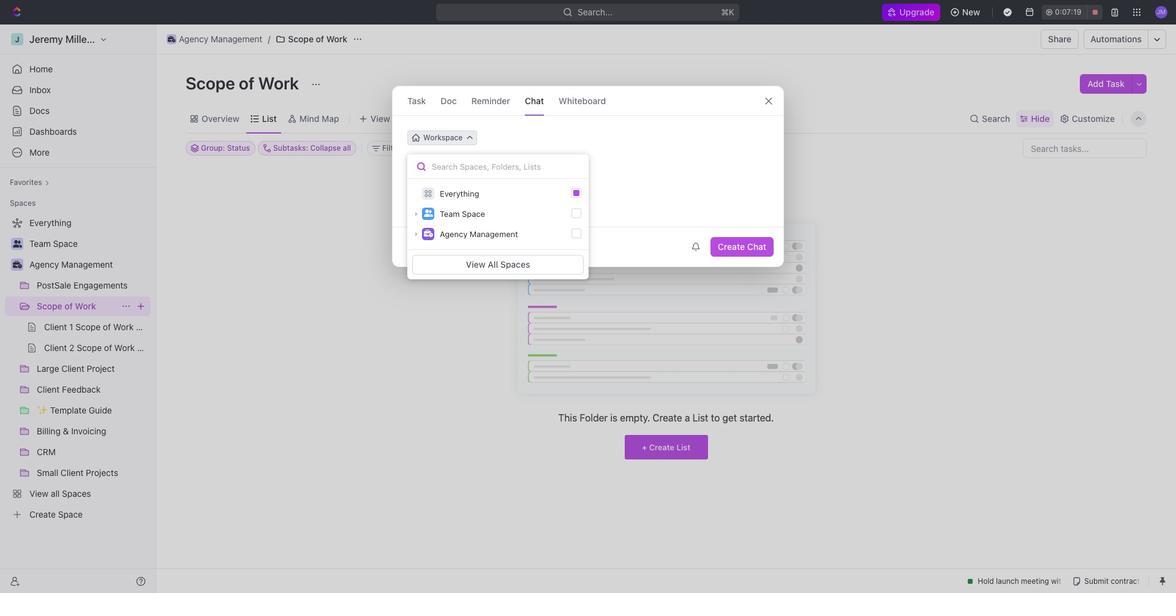 Task type: describe. For each thing, give the bounding box(es) containing it.
whiteboard button
[[559, 86, 606, 115]]

spaces inside sidebar navigation
[[10, 199, 36, 208]]

0 vertical spatial management
[[211, 34, 262, 44]]

1 vertical spatial management
[[470, 229, 518, 239]]

this folder is empty. create a list to get started.
[[559, 412, 774, 423]]

1 vertical spatial scope
[[186, 73, 235, 93]]

everything
[[440, 189, 479, 199]]

reminder button
[[472, 86, 510, 115]]

1 vertical spatial agency
[[440, 229, 468, 239]]

favorites
[[10, 178, 42, 187]]

workspace button
[[407, 131, 478, 145]]

+
[[642, 442, 647, 452]]

2 horizontal spatial list
[[693, 412, 709, 423]]

spaces inside button
[[501, 259, 530, 270]]

chat button
[[525, 86, 544, 115]]

dashboards
[[29, 126, 77, 137]]

0 vertical spatial scope of work
[[288, 34, 348, 44]]

0 vertical spatial scope
[[288, 34, 314, 44]]

started.
[[740, 412, 774, 423]]

1 vertical spatial scope of work
[[186, 73, 303, 93]]

dashboards link
[[5, 122, 151, 142]]

upgrade
[[899, 7, 934, 17]]

add task
[[1088, 78, 1125, 89]]

scope of work inside sidebar navigation
[[37, 301, 96, 311]]

upgrade link
[[882, 4, 941, 21]]

0 horizontal spatial chat
[[525, 95, 544, 106]]

dialog containing task
[[392, 86, 784, 267]]

search
[[982, 113, 1011, 123]]

0 horizontal spatial agency management link
[[29, 255, 148, 275]]

hide button
[[489, 141, 515, 156]]

Search tasks... text field
[[1024, 139, 1147, 157]]

scope inside sidebar navigation
[[37, 301, 62, 311]]

a
[[685, 412, 690, 423]]

reminder
[[472, 95, 510, 106]]

hide inside dropdown button
[[1031, 113, 1050, 123]]

0 vertical spatial agency management link
[[164, 32, 266, 47]]

this
[[559, 412, 577, 423]]

add
[[1088, 78, 1104, 89]]

0 horizontal spatial list
[[262, 113, 277, 123]]

team
[[440, 209, 460, 219]]

customize button
[[1056, 110, 1119, 127]]

create inside 'button'
[[718, 241, 745, 252]]

view all spaces button
[[412, 255, 584, 275]]

1 horizontal spatial agency management
[[179, 34, 262, 44]]

hide button
[[1017, 110, 1054, 127]]

get
[[723, 412, 737, 423]]

workspace button
[[407, 131, 478, 145]]

inbox
[[29, 85, 51, 95]]

1 vertical spatial create
[[653, 412, 682, 423]]

0 vertical spatial agency
[[179, 34, 209, 44]]

doc button
[[441, 86, 457, 115]]

create chat
[[718, 241, 767, 252]]

space
[[462, 209, 485, 219]]

management inside sidebar navigation
[[61, 259, 113, 270]]



Task type: vqa. For each thing, say whether or not it's contained in the screenshot.
Name this Chat... field
yes



Task type: locate. For each thing, give the bounding box(es) containing it.
1 vertical spatial work
[[258, 73, 299, 93]]

chat inside 'button'
[[747, 241, 767, 252]]

list left mind
[[262, 113, 277, 123]]

0:07:19
[[1055, 7, 1082, 17]]

1 vertical spatial list
[[693, 412, 709, 423]]

automations
[[1091, 34, 1142, 44]]

doc
[[441, 95, 457, 106]]

0 vertical spatial chat
[[525, 95, 544, 106]]

1 vertical spatial business time image
[[424, 230, 433, 237]]

all
[[488, 259, 498, 270]]

1 horizontal spatial hide
[[1031, 113, 1050, 123]]

workspace
[[423, 133, 463, 142]]

task button
[[407, 86, 426, 115]]

home
[[29, 64, 53, 74]]

0 horizontal spatial agency
[[29, 259, 59, 270]]

1 horizontal spatial scope of work link
[[273, 32, 351, 47]]

Name this Chat... field
[[393, 153, 784, 167]]

create
[[718, 241, 745, 252], [653, 412, 682, 423], [649, 442, 675, 452]]

1 horizontal spatial work
[[258, 73, 299, 93]]

dialog
[[392, 86, 784, 267]]

0 horizontal spatial business time image
[[13, 261, 22, 268]]

agency inside sidebar navigation
[[29, 259, 59, 270]]

docs link
[[5, 101, 151, 121]]

1 horizontal spatial task
[[1106, 78, 1125, 89]]

Search Spaces, Folders, Lists text field
[[407, 154, 589, 179]]

of inside sidebar navigation
[[65, 301, 73, 311]]

overview link
[[199, 110, 239, 127]]

0 horizontal spatial work
[[75, 301, 96, 311]]

0 vertical spatial hide
[[1031, 113, 1050, 123]]

list down the a
[[677, 442, 691, 452]]

mind map link
[[297, 110, 339, 127]]

0:07:19 button
[[1042, 5, 1103, 20]]

list right the a
[[693, 412, 709, 423]]

work inside sidebar navigation
[[75, 301, 96, 311]]

inbox link
[[5, 80, 151, 100]]

business time image inside sidebar navigation
[[13, 261, 22, 268]]

1 horizontal spatial spaces
[[501, 259, 530, 270]]

agency management
[[179, 34, 262, 44], [440, 229, 518, 239], [29, 259, 113, 270]]

0 horizontal spatial management
[[61, 259, 113, 270]]

task left doc
[[407, 95, 426, 106]]

chat
[[525, 95, 544, 106], [747, 241, 767, 252]]

to
[[711, 412, 720, 423]]

spaces down the favorites
[[10, 199, 36, 208]]

automations button
[[1085, 30, 1148, 48]]

0 vertical spatial scope of work link
[[273, 32, 351, 47]]

2 horizontal spatial scope
[[288, 34, 314, 44]]

create chat button
[[711, 237, 774, 257]]

user group image
[[424, 210, 433, 217]]

+ create list
[[642, 442, 691, 452]]

0 horizontal spatial hide
[[493, 143, 510, 153]]

1 horizontal spatial of
[[239, 73, 255, 93]]

list link
[[260, 110, 277, 127]]

1 vertical spatial task
[[407, 95, 426, 106]]

tree containing agency management
[[5, 213, 151, 525]]

scope
[[288, 34, 314, 44], [186, 73, 235, 93], [37, 301, 62, 311]]

view all spaces
[[466, 259, 530, 270]]

0 vertical spatial agency management
[[179, 34, 262, 44]]

hide right search
[[1031, 113, 1050, 123]]

2 vertical spatial scope
[[37, 301, 62, 311]]

share
[[1049, 34, 1072, 44]]

1 horizontal spatial agency management link
[[164, 32, 266, 47]]

0 horizontal spatial scope
[[37, 301, 62, 311]]

view
[[466, 259, 486, 270]]

is
[[611, 412, 618, 423]]

add task button
[[1081, 74, 1132, 94]]

private
[[430, 241, 457, 252]]

docs
[[29, 105, 50, 116]]

1 horizontal spatial scope
[[186, 73, 235, 93]]

2 horizontal spatial management
[[470, 229, 518, 239]]

2 vertical spatial create
[[649, 442, 675, 452]]

1 vertical spatial agency management link
[[29, 255, 148, 275]]

scope of work link
[[273, 32, 351, 47], [37, 297, 116, 316]]

favorites button
[[5, 175, 54, 190]]

0 vertical spatial spaces
[[10, 199, 36, 208]]

tree
[[5, 213, 151, 525]]

0 vertical spatial list
[[262, 113, 277, 123]]

task right the add
[[1106, 78, 1125, 89]]

management
[[211, 34, 262, 44], [470, 229, 518, 239], [61, 259, 113, 270]]

2 vertical spatial of
[[65, 301, 73, 311]]

0 vertical spatial of
[[316, 34, 324, 44]]

mind
[[300, 113, 320, 123]]

folder
[[580, 412, 608, 423]]

2 vertical spatial business time image
[[13, 261, 22, 268]]

agency
[[179, 34, 209, 44], [440, 229, 468, 239], [29, 259, 59, 270]]

agency management link
[[164, 32, 266, 47], [29, 255, 148, 275]]

customize
[[1072, 113, 1115, 123]]

search...
[[578, 7, 613, 17]]

overview
[[202, 113, 239, 123]]

business time image inside agency management link
[[168, 36, 175, 42]]

work
[[326, 34, 348, 44], [258, 73, 299, 93], [75, 301, 96, 311]]

spaces
[[10, 199, 36, 208], [501, 259, 530, 270]]

hide inside button
[[493, 143, 510, 153]]

new
[[963, 7, 981, 17]]

spaces right the all
[[501, 259, 530, 270]]

0 horizontal spatial spaces
[[10, 199, 36, 208]]

1 horizontal spatial management
[[211, 34, 262, 44]]

task inside button
[[1106, 78, 1125, 89]]

2 horizontal spatial agency management
[[440, 229, 518, 239]]

2 vertical spatial agency management
[[29, 259, 113, 270]]

new button
[[945, 2, 988, 22]]

hide
[[1031, 113, 1050, 123], [493, 143, 510, 153]]

agency management inside sidebar navigation
[[29, 259, 113, 270]]

share button
[[1041, 29, 1079, 49]]

home link
[[5, 59, 151, 79]]

list
[[262, 113, 277, 123], [693, 412, 709, 423], [677, 442, 691, 452]]

2 horizontal spatial work
[[326, 34, 348, 44]]

map
[[322, 113, 339, 123]]

empty.
[[620, 412, 650, 423]]

1 vertical spatial of
[[239, 73, 255, 93]]

1 vertical spatial hide
[[493, 143, 510, 153]]

0 vertical spatial work
[[326, 34, 348, 44]]

1 vertical spatial scope of work link
[[37, 297, 116, 316]]

0 horizontal spatial of
[[65, 301, 73, 311]]

0 horizontal spatial task
[[407, 95, 426, 106]]

tree inside sidebar navigation
[[5, 213, 151, 525]]

2 horizontal spatial of
[[316, 34, 324, 44]]

2 horizontal spatial business time image
[[424, 230, 433, 237]]

whiteboard
[[559, 95, 606, 106]]

task
[[1106, 78, 1125, 89], [407, 95, 426, 106]]

⌘k
[[722, 7, 735, 17]]

search button
[[966, 110, 1014, 127]]

mind map
[[300, 113, 339, 123]]

sidebar navigation
[[0, 25, 156, 593]]

2 vertical spatial work
[[75, 301, 96, 311]]

0 vertical spatial create
[[718, 241, 745, 252]]

2 vertical spatial management
[[61, 259, 113, 270]]

2 vertical spatial agency
[[29, 259, 59, 270]]

1 vertical spatial chat
[[747, 241, 767, 252]]

1 horizontal spatial chat
[[747, 241, 767, 252]]

2 vertical spatial scope of work
[[37, 301, 96, 311]]

0 vertical spatial business time image
[[168, 36, 175, 42]]

0 horizontal spatial scope of work link
[[37, 297, 116, 316]]

team space
[[440, 209, 485, 219]]

0 vertical spatial task
[[1106, 78, 1125, 89]]

1 vertical spatial agency management
[[440, 229, 518, 239]]

1 horizontal spatial list
[[677, 442, 691, 452]]

business time image
[[168, 36, 175, 42], [424, 230, 433, 237], [13, 261, 22, 268]]

1 horizontal spatial business time image
[[168, 36, 175, 42]]

2 horizontal spatial agency
[[440, 229, 468, 239]]

of
[[316, 34, 324, 44], [239, 73, 255, 93], [65, 301, 73, 311]]

0 horizontal spatial agency management
[[29, 259, 113, 270]]

/
[[268, 34, 270, 44]]

hide up 'search spaces, folders, lists' text box
[[493, 143, 510, 153]]

1 vertical spatial spaces
[[501, 259, 530, 270]]

1 horizontal spatial agency
[[179, 34, 209, 44]]

2 vertical spatial list
[[677, 442, 691, 452]]

scope of work
[[288, 34, 348, 44], [186, 73, 303, 93], [37, 301, 96, 311]]



